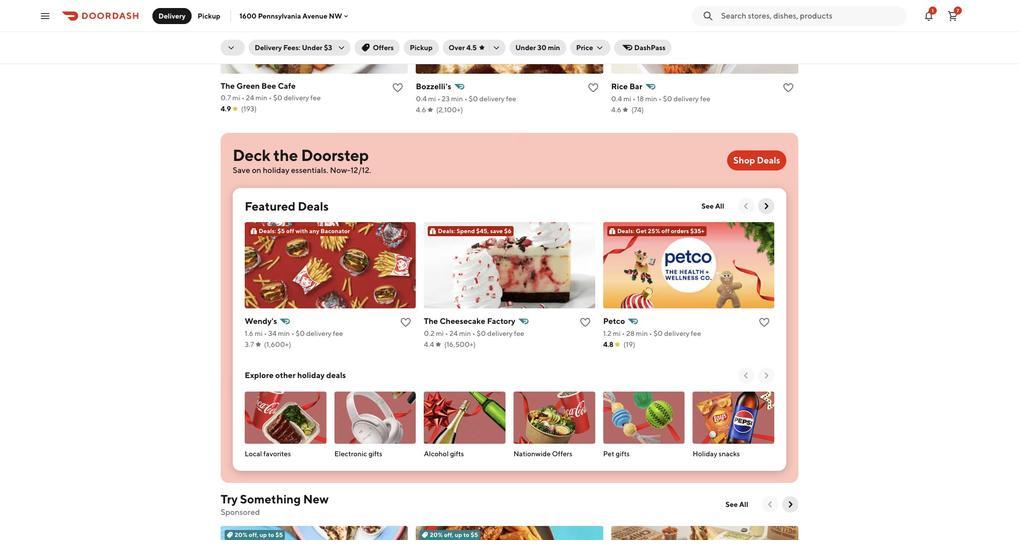 Task type: locate. For each thing, give the bounding box(es) containing it.
2 20% off, up to $5 from the left
[[430, 531, 478, 539]]

deals: for wendy's
[[259, 227, 276, 235]]

1 vertical spatial previous button of carousel image
[[765, 500, 775, 510]]

nationwide
[[514, 450, 551, 458]]

1 4.6 from the left
[[416, 106, 426, 114]]

off,
[[249, 531, 258, 539], [444, 531, 454, 539]]

1 horizontal spatial off
[[662, 227, 670, 235]]

min right 28
[[636, 330, 648, 338]]

0 vertical spatial deals
[[757, 155, 780, 166]]

0 vertical spatial next button of carousel image
[[761, 201, 771, 211]]

shop deals
[[733, 155, 780, 166]]

click to add this store to your saved list image
[[392, 82, 404, 94], [782, 82, 794, 94]]

0 vertical spatial see
[[702, 202, 714, 210]]

gifts right electronic
[[368, 450, 382, 458]]

electronic gifts link
[[334, 377, 416, 463]]

delivery inside the green bee cafe 0.7 mi • 24 min • $​0 delivery fee
[[284, 94, 309, 102]]

any
[[309, 227, 319, 235]]

Store search: begin typing to search for stores available on DoorDash text field
[[721, 10, 901, 21]]

24 inside the green bee cafe 0.7 mi • 24 min • $​0 delivery fee
[[246, 94, 254, 102]]

1 horizontal spatial 4.6
[[611, 106, 621, 114]]

doorstep
[[301, 145, 369, 165]]

delivery for petco
[[664, 330, 690, 338]]

pickup button
[[192, 8, 226, 24], [404, 40, 439, 56]]

1 horizontal spatial pickup
[[410, 44, 433, 52]]

0 horizontal spatial up
[[260, 531, 267, 539]]

1 20% off, up to $5 from the left
[[235, 531, 283, 539]]

24 up (193)
[[246, 94, 254, 102]]

1 horizontal spatial click to add this store to your saved list image
[[782, 82, 794, 94]]

mi down "rice bar"
[[624, 95, 631, 103]]

wendy's
[[245, 316, 277, 326]]

1 vertical spatial pickup button
[[404, 40, 439, 56]]

deals for shop deals
[[757, 155, 780, 166]]

2 horizontal spatial deals:
[[617, 227, 635, 235]]

1 0.4 from the left
[[416, 95, 427, 103]]

3 deals: from the left
[[617, 227, 635, 235]]

cheesecake
[[440, 316, 485, 326]]

min right 34
[[278, 330, 290, 338]]

0 vertical spatial see all
[[702, 202, 724, 210]]

off right 25%
[[662, 227, 670, 235]]

click to add this store to your saved list image for 0.7 mi • 24 min • $​0 delivery fee
[[392, 82, 404, 94]]

1 vertical spatial pickup
[[410, 44, 433, 52]]

1 horizontal spatial 24
[[450, 330, 458, 338]]

notification bell image
[[923, 10, 935, 22]]

4.6 down bozzelli's
[[416, 106, 426, 114]]

0 horizontal spatial deals:
[[259, 227, 276, 235]]

1 horizontal spatial under
[[515, 44, 536, 52]]

1 horizontal spatial delivery
[[255, 44, 282, 52]]

0 horizontal spatial gifts
[[368, 450, 382, 458]]

1 up from the left
[[260, 531, 267, 539]]

0 horizontal spatial the
[[221, 81, 235, 91]]

mi down bozzelli's
[[428, 95, 436, 103]]

click to add this store to your saved list image for wendy's
[[400, 316, 412, 329]]

20%
[[235, 531, 248, 539], [430, 531, 443, 539]]

0 horizontal spatial see all
[[702, 202, 724, 210]]

min right 23
[[451, 95, 463, 103]]

1 horizontal spatial see all
[[726, 501, 748, 509]]

essentials.
[[291, 166, 328, 175]]

deals: $5 off with any baconator
[[259, 227, 350, 235]]

0 horizontal spatial pickup
[[198, 12, 220, 20]]

$​0 for petco
[[654, 330, 663, 338]]

$​0 for wendy's
[[296, 330, 305, 338]]

avenue
[[302, 12, 328, 20]]

up
[[260, 531, 267, 539], [455, 531, 462, 539]]

the inside the green bee cafe 0.7 mi • 24 min • $​0 delivery fee
[[221, 81, 235, 91]]

0 horizontal spatial see
[[702, 202, 714, 210]]

23
[[442, 95, 450, 103]]

fee for petco
[[691, 330, 701, 338]]

featured deals
[[245, 199, 329, 213]]

min for wendy's
[[278, 330, 290, 338]]

$​0 down "the cheesecake factory"
[[477, 330, 486, 338]]

0 horizontal spatial 20% off, up to $5
[[235, 531, 283, 539]]

0 horizontal spatial off,
[[249, 531, 258, 539]]

0.4 for bozzelli's
[[416, 95, 427, 103]]

holiday snacks link
[[693, 377, 774, 463]]

0 vertical spatial offers
[[373, 44, 394, 52]]

1 vertical spatial offers
[[552, 450, 572, 458]]

deals up any
[[298, 199, 329, 213]]

1 horizontal spatial offers
[[552, 450, 572, 458]]

price
[[576, 44, 593, 52]]

under left 30
[[515, 44, 536, 52]]

• right 18
[[659, 95, 662, 103]]

sponsored
[[221, 508, 260, 517]]

2 4.6 from the left
[[611, 106, 621, 114]]

click to add this store to your saved list image for petco
[[758, 316, 770, 329]]

pet gifts link
[[603, 377, 685, 463]]

to
[[268, 531, 274, 539], [463, 531, 469, 539]]

$​0 down the bee
[[273, 94, 282, 102]]

$​0 right 23
[[469, 95, 478, 103]]

delivery
[[284, 94, 309, 102], [479, 95, 505, 103], [674, 95, 699, 103], [306, 330, 332, 338], [487, 330, 513, 338], [664, 330, 690, 338]]

gifts right alcohol in the bottom of the page
[[450, 450, 464, 458]]

3.7
[[245, 341, 254, 349]]

previous button of carousel image
[[741, 371, 751, 381], [765, 500, 775, 510]]

min up "(16,500+)"
[[459, 330, 471, 338]]

electronic gifts
[[334, 450, 382, 458]]

mi for petco
[[613, 330, 621, 338]]

0 horizontal spatial offers
[[373, 44, 394, 52]]

orders
[[671, 227, 689, 235]]

pickup button left the 1600 on the left top of page
[[192, 8, 226, 24]]

4.6 for bozzelli's
[[416, 106, 426, 114]]

0.2
[[424, 330, 435, 338]]

0 horizontal spatial previous button of carousel image
[[741, 371, 751, 381]]

all for the left next button of carousel icon
[[715, 202, 724, 210]]

pickup button left over
[[404, 40, 439, 56]]

7
[[957, 7, 959, 13]]

1 horizontal spatial see
[[726, 501, 738, 509]]

min down the bee
[[256, 94, 267, 102]]

under 30 min
[[515, 44, 560, 52]]

4.6
[[416, 106, 426, 114], [611, 106, 621, 114]]

min
[[548, 44, 560, 52], [256, 94, 267, 102], [451, 95, 463, 103], [645, 95, 657, 103], [278, 330, 290, 338], [459, 330, 471, 338], [636, 330, 648, 338]]

1 vertical spatial holiday
[[297, 371, 325, 380]]

4.6 left '(74)'
[[611, 106, 621, 114]]

holiday down the
[[263, 166, 289, 175]]

fee inside the green bee cafe 0.7 mi • 24 min • $​0 delivery fee
[[310, 94, 321, 102]]

deals: down featured
[[259, 227, 276, 235]]

5 items, open order cart image
[[947, 10, 959, 22]]

1 vertical spatial the
[[424, 316, 438, 326]]

• right 28
[[649, 330, 652, 338]]

1 to from the left
[[268, 531, 274, 539]]

deals
[[757, 155, 780, 166], [298, 199, 329, 213]]

see
[[702, 202, 714, 210], [726, 501, 738, 509]]

0 horizontal spatial 0.4
[[416, 95, 427, 103]]

see all link for bottommost next button of carousel icon
[[720, 497, 754, 513]]

2 0.4 from the left
[[611, 95, 622, 103]]

the
[[221, 81, 235, 91], [424, 316, 438, 326]]

0 horizontal spatial off
[[286, 227, 294, 235]]

1 gifts from the left
[[368, 450, 382, 458]]

2 horizontal spatial gifts
[[616, 450, 630, 458]]

min for rice bar
[[645, 95, 657, 103]]

delivery down factory
[[487, 330, 513, 338]]

1 deals: from the left
[[259, 227, 276, 235]]

2 under from the left
[[515, 44, 536, 52]]

delivery
[[158, 12, 186, 20], [255, 44, 282, 52]]

0 horizontal spatial all
[[715, 202, 724, 210]]

shop deals link
[[727, 150, 786, 171]]

$​0
[[273, 94, 282, 102], [469, 95, 478, 103], [663, 95, 672, 103], [296, 330, 305, 338], [477, 330, 486, 338], [654, 330, 663, 338]]

• left 18
[[633, 95, 636, 103]]

1 click to add this store to your saved list image from the left
[[392, 82, 404, 94]]

click to add this store to your saved list image for 0.4 mi • 18 min • $​0 delivery fee
[[782, 82, 794, 94]]

$6
[[504, 227, 512, 235]]

min right 18
[[645, 95, 657, 103]]

off
[[286, 227, 294, 235], [662, 227, 670, 235]]

0.4 down rice
[[611, 95, 622, 103]]

off left with
[[286, 227, 294, 235]]

$​0 right 28
[[654, 330, 663, 338]]

see for the left next button of carousel icon
[[702, 202, 714, 210]]

$​0 right 34
[[296, 330, 305, 338]]

under left $3
[[302, 44, 323, 52]]

under 30 min button
[[509, 40, 566, 56]]

2 click to add this store to your saved list image from the left
[[782, 82, 794, 94]]

0 horizontal spatial pickup button
[[192, 8, 226, 24]]

$​0 for bozzelli's
[[469, 95, 478, 103]]

• down the bee
[[269, 94, 272, 102]]

1 under from the left
[[302, 44, 323, 52]]

cafe
[[278, 81, 296, 91]]

4.6 for rice bar
[[611, 106, 621, 114]]

mi right 1.2
[[613, 330, 621, 338]]

3 gifts from the left
[[616, 450, 630, 458]]

1.6
[[245, 330, 253, 338]]

1 horizontal spatial the
[[424, 316, 438, 326]]

pickup left over
[[410, 44, 433, 52]]

1 horizontal spatial deals:
[[438, 227, 455, 235]]

delivery for wendy's
[[306, 330, 332, 338]]

0 horizontal spatial click to add this store to your saved list image
[[392, 82, 404, 94]]

1 horizontal spatial off,
[[444, 531, 454, 539]]

1 horizontal spatial up
[[455, 531, 462, 539]]

(2,100+)
[[436, 106, 463, 114]]

1 horizontal spatial deals
[[757, 155, 780, 166]]

• left 34
[[264, 330, 267, 338]]

next button of carousel image
[[761, 201, 771, 211], [785, 500, 795, 510]]

the up the 0.7
[[221, 81, 235, 91]]

mi for wendy's
[[255, 330, 263, 338]]

1 horizontal spatial 0.4
[[611, 95, 622, 103]]

dashpass
[[634, 44, 666, 52]]

1 vertical spatial see all link
[[720, 497, 754, 513]]

delivery down cafe
[[284, 94, 309, 102]]

min right 30
[[548, 44, 560, 52]]

0 horizontal spatial to
[[268, 531, 274, 539]]

min for bozzelli's
[[451, 95, 463, 103]]

1 vertical spatial see all
[[726, 501, 748, 509]]

delivery inside "button"
[[158, 12, 186, 20]]

mi right 0.2
[[436, 330, 444, 338]]

0 vertical spatial holiday
[[263, 166, 289, 175]]

0 vertical spatial delivery
[[158, 12, 186, 20]]

$​0 right 18
[[663, 95, 672, 103]]

0 horizontal spatial 24
[[246, 94, 254, 102]]

$​0 for the cheesecake factory
[[477, 330, 486, 338]]

1 vertical spatial all
[[739, 501, 748, 509]]

2 gifts from the left
[[450, 450, 464, 458]]

1 horizontal spatial previous button of carousel image
[[765, 500, 775, 510]]

1 horizontal spatial all
[[739, 501, 748, 509]]

delivery right 28
[[664, 330, 690, 338]]

0 horizontal spatial deals
[[298, 199, 329, 213]]

1 horizontal spatial 20% off, up to $5
[[430, 531, 478, 539]]

the green bee cafe 0.7 mi • 24 min • $​0 delivery fee
[[221, 81, 321, 102]]

delivery for bozzelli's
[[479, 95, 505, 103]]

0 vertical spatial all
[[715, 202, 724, 210]]

0 horizontal spatial 4.6
[[416, 106, 426, 114]]

1 20% from the left
[[235, 531, 248, 539]]

0 vertical spatial the
[[221, 81, 235, 91]]

0 horizontal spatial under
[[302, 44, 323, 52]]

0 horizontal spatial holiday
[[263, 166, 289, 175]]

1 horizontal spatial next button of carousel image
[[785, 500, 795, 510]]

see for bottommost next button of carousel icon
[[726, 501, 738, 509]]

see all for the left next button of carousel icon
[[702, 202, 724, 210]]

delivery right 18
[[674, 95, 699, 103]]

snacks
[[719, 450, 740, 458]]

holiday left deals
[[297, 371, 325, 380]]

gifts right pet
[[616, 450, 630, 458]]

gifts
[[368, 450, 382, 458], [450, 450, 464, 458], [616, 450, 630, 458]]

delivery right 23
[[479, 95, 505, 103]]

0 vertical spatial previous button of carousel image
[[741, 371, 751, 381]]

0.4 down bozzelli's
[[416, 95, 427, 103]]

1 horizontal spatial holiday
[[297, 371, 325, 380]]

1 vertical spatial delivery
[[255, 44, 282, 52]]

green
[[236, 81, 260, 91]]

2 deals: from the left
[[438, 227, 455, 235]]

24 up "(16,500+)"
[[450, 330, 458, 338]]

fee for bozzelli's
[[506, 95, 516, 103]]

under
[[302, 44, 323, 52], [515, 44, 536, 52]]

delivery up deals
[[306, 330, 332, 338]]

$​0 for rice bar
[[663, 95, 672, 103]]

fee for the cheesecake factory
[[514, 330, 524, 338]]

0 horizontal spatial 20%
[[235, 531, 248, 539]]

mi right the 1.6
[[255, 330, 263, 338]]

deals: left spend
[[438, 227, 455, 235]]

1 vertical spatial see
[[726, 501, 738, 509]]

mi right the 0.7
[[232, 94, 240, 102]]

featured
[[245, 199, 295, 213]]

1 horizontal spatial to
[[463, 531, 469, 539]]

pickup right "delivery" "button"
[[198, 12, 220, 20]]

delivery for delivery fees: under $3
[[255, 44, 282, 52]]

24
[[246, 94, 254, 102], [450, 330, 458, 338]]

local favorites link
[[245, 377, 326, 463]]

click to add this store to your saved list image
[[587, 82, 599, 94], [400, 316, 412, 329], [579, 316, 591, 329], [758, 316, 770, 329]]

favorites
[[263, 450, 291, 458]]

deals right shop
[[757, 155, 780, 166]]

0 vertical spatial see all link
[[696, 198, 730, 214]]

bar
[[630, 82, 642, 91]]

0 vertical spatial 24
[[246, 94, 254, 102]]

$5
[[277, 227, 285, 235], [275, 531, 283, 539], [471, 531, 478, 539]]

nationwide offers link
[[514, 377, 595, 463]]

• left 28
[[622, 330, 625, 338]]

alcohol gifts link
[[424, 377, 506, 463]]

the
[[273, 145, 298, 165]]

the up 0.2
[[424, 316, 438, 326]]

mi for the cheesecake factory
[[436, 330, 444, 338]]

deals: spend $45, save $6
[[438, 227, 512, 235]]

1 horizontal spatial gifts
[[450, 450, 464, 458]]

1 horizontal spatial 20%
[[430, 531, 443, 539]]

delivery for rice bar
[[674, 95, 699, 103]]

all for bottommost next button of carousel icon
[[739, 501, 748, 509]]

offers
[[373, 44, 394, 52], [552, 450, 572, 458]]

deals: left get
[[617, 227, 635, 235]]

1 horizontal spatial pickup button
[[404, 40, 439, 56]]

see all link for the left next button of carousel icon
[[696, 198, 730, 214]]

1 vertical spatial deals
[[298, 199, 329, 213]]

4.9
[[221, 105, 231, 113]]

gifts for alcohol gifts
[[450, 450, 464, 458]]

0 horizontal spatial delivery
[[158, 12, 186, 20]]

see all for bottommost next button of carousel icon
[[726, 501, 748, 509]]



Task type: describe. For each thing, give the bounding box(es) containing it.
(16,500+)
[[444, 341, 476, 349]]

0 horizontal spatial next button of carousel image
[[761, 201, 771, 211]]

explore other holiday deals
[[245, 371, 346, 380]]

with
[[296, 227, 308, 235]]

$​0 inside the green bee cafe 0.7 mi • 24 min • $​0 delivery fee
[[273, 94, 282, 102]]

delivery for the cheesecake factory
[[487, 330, 513, 338]]

min inside the green bee cafe 0.7 mi • 24 min • $​0 delivery fee
[[256, 94, 267, 102]]

previous button of carousel image for bottommost next button of carousel icon
[[765, 500, 775, 510]]

nw
[[329, 12, 342, 20]]

previous button of carousel image for next button of carousel image
[[741, 371, 751, 381]]

previous button of carousel image
[[741, 201, 751, 211]]

1600 pennsylvania avenue nw button
[[239, 12, 350, 20]]

dashpass button
[[614, 40, 672, 56]]

gifts for pet gifts
[[616, 450, 630, 458]]

min for petco
[[636, 330, 648, 338]]

• up (193)
[[242, 94, 245, 102]]

28
[[626, 330, 635, 338]]

7 button
[[943, 6, 963, 26]]

under inside button
[[515, 44, 536, 52]]

save
[[233, 166, 250, 175]]

• right 23
[[464, 95, 467, 103]]

holiday snacks
[[693, 450, 740, 458]]

spend
[[457, 227, 475, 235]]

click to add this store to your saved list image for the cheesecake factory
[[579, 316, 591, 329]]

pet
[[603, 450, 614, 458]]

deals: for the cheesecake factory
[[438, 227, 455, 235]]

2 off, from the left
[[444, 531, 454, 539]]

0.2 mi • 24 min • $​0 delivery fee
[[424, 330, 524, 338]]

try
[[221, 492, 238, 506]]

alcohol gifts
[[424, 450, 464, 458]]

0 vertical spatial pickup button
[[192, 8, 226, 24]]

• left 23
[[437, 95, 440, 103]]

fee for rice bar
[[700, 95, 711, 103]]

18
[[637, 95, 644, 103]]

local
[[245, 450, 262, 458]]

1 vertical spatial 24
[[450, 330, 458, 338]]

get
[[636, 227, 647, 235]]

alcohol
[[424, 450, 449, 458]]

delivery button
[[152, 8, 192, 24]]

bozzelli's
[[416, 82, 451, 91]]

4.4
[[424, 341, 434, 349]]

offers inside button
[[373, 44, 394, 52]]

next button of carousel image
[[761, 371, 771, 381]]

1
[[932, 7, 934, 13]]

shop
[[733, 155, 755, 166]]

over
[[449, 44, 465, 52]]

deals: for petco
[[617, 227, 635, 235]]

1 off from the left
[[286, 227, 294, 235]]

1600 pennsylvania avenue nw
[[239, 12, 342, 20]]

$45,
[[476, 227, 489, 235]]

new
[[303, 492, 329, 506]]

min inside button
[[548, 44, 560, 52]]

4.5
[[466, 44, 477, 52]]

12/12.
[[351, 166, 371, 175]]

• up "(16,500+)"
[[445, 330, 448, 338]]

holiday
[[693, 450, 717, 458]]

save
[[490, 227, 503, 235]]

nationwide offers
[[514, 450, 572, 458]]

petco
[[603, 316, 625, 326]]

2 20% from the left
[[430, 531, 443, 539]]

gifts for electronic gifts
[[368, 450, 382, 458]]

rice
[[611, 82, 628, 91]]

min for the cheesecake factory
[[459, 330, 471, 338]]

1 vertical spatial next button of carousel image
[[785, 500, 795, 510]]

1.6 mi • 34 min • $​0 delivery fee
[[245, 330, 343, 338]]

0.4 mi • 23 min • $​0 delivery fee
[[416, 95, 516, 103]]

price button
[[570, 40, 610, 56]]

0 vertical spatial pickup
[[198, 12, 220, 20]]

2 up from the left
[[455, 531, 462, 539]]

0.7
[[221, 94, 231, 102]]

the cheesecake factory
[[424, 316, 515, 326]]

1.2
[[603, 330, 612, 338]]

mi inside the green bee cafe 0.7 mi • 24 min • $​0 delivery fee
[[232, 94, 240, 102]]

34
[[268, 330, 277, 338]]

deals
[[326, 371, 346, 380]]

baconator
[[321, 227, 350, 235]]

deals for featured deals
[[298, 199, 329, 213]]

2 off from the left
[[662, 227, 670, 235]]

on
[[252, 166, 261, 175]]

mi for bozzelli's
[[428, 95, 436, 103]]

delivery for delivery
[[158, 12, 186, 20]]

mi for rice bar
[[624, 95, 631, 103]]

deals: get 25% off orders $35+
[[617, 227, 705, 235]]

fees:
[[283, 44, 300, 52]]

pet gifts
[[603, 450, 630, 458]]

0.4 mi • 18 min • $​0 delivery fee
[[611, 95, 711, 103]]

$35+
[[690, 227, 705, 235]]

rice bar
[[611, 82, 642, 91]]

30
[[537, 44, 547, 52]]

2 to from the left
[[463, 531, 469, 539]]

the for the green bee cafe 0.7 mi • 24 min • $​0 delivery fee
[[221, 81, 235, 91]]

deck the doorstep save on holiday essentials. now-12/12.
[[233, 145, 371, 175]]

1 off, from the left
[[249, 531, 258, 539]]

explore
[[245, 371, 274, 380]]

fee for wendy's
[[333, 330, 343, 338]]

open menu image
[[39, 10, 51, 22]]

something
[[240, 492, 301, 506]]

$3
[[324, 44, 332, 52]]

25%
[[648, 227, 660, 235]]

• down "the cheesecake factory"
[[472, 330, 475, 338]]

holiday inside deck the doorstep save on holiday essentials. now-12/12.
[[263, 166, 289, 175]]

4.8
[[603, 341, 614, 349]]

offers button
[[355, 40, 400, 56]]

factory
[[487, 316, 515, 326]]

(19)
[[624, 341, 635, 349]]

the for the cheesecake factory
[[424, 316, 438, 326]]

(1,600+)
[[264, 341, 291, 349]]

delivery fees: under $3
[[255, 44, 332, 52]]

0.4 for rice bar
[[611, 95, 622, 103]]

now-
[[330, 166, 351, 175]]

1.2 mi • 28 min • $​0 delivery fee
[[603, 330, 701, 338]]

local favorites
[[245, 450, 291, 458]]

• right 34
[[291, 330, 294, 338]]

electronic
[[334, 450, 367, 458]]

bee
[[261, 81, 276, 91]]

(74)
[[631, 106, 644, 114]]



Task type: vqa. For each thing, say whether or not it's contained in the screenshot.
'Fees:'
yes



